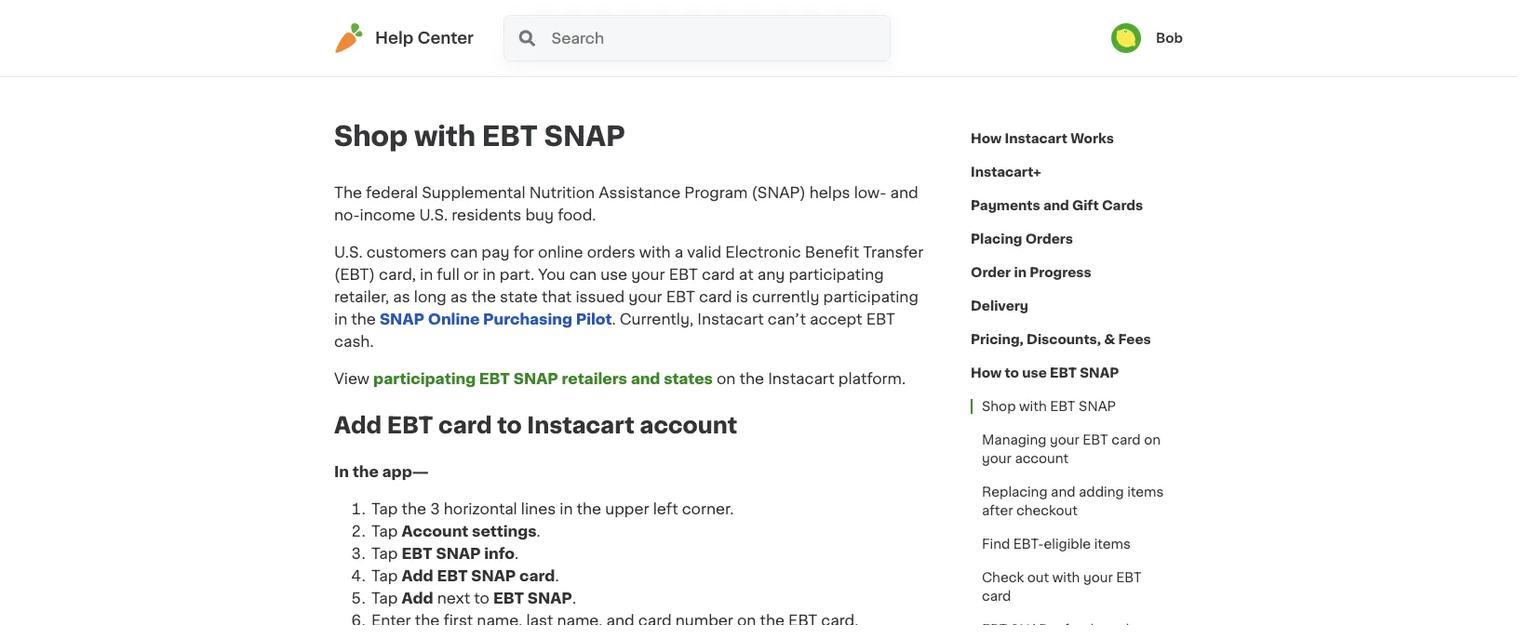 Task type: describe. For each thing, give the bounding box(es) containing it.
help center link
[[334, 23, 474, 53]]

u.s. customers can pay for online orders with a valid electronic benefit transfer (ebt) card, in full or in part. you can use your ebt card at any participating retailer, as long as the state that issued your ebt card is currently participating in the
[[334, 245, 924, 327]]

and inside replacing and adding items after checkout
[[1051, 486, 1076, 499]]

replacing
[[982, 486, 1048, 499]]

2 vertical spatial add
[[402, 591, 433, 606]]

0 vertical spatial can
[[450, 245, 478, 260]]

customers
[[367, 245, 447, 260]]

replacing and adding items after checkout link
[[971, 476, 1183, 528]]

platform.
[[838, 371, 906, 386]]

1 vertical spatial add
[[402, 569, 433, 583]]

to inside tap the 3 horizontal lines in the upper left corner. tap account settings . tap ebt snap info . tap add ebt snap card . tap add next to ebt snap .
[[474, 591, 489, 606]]

bob link
[[1111, 23, 1183, 53]]

account inside managing your ebt card on your account
[[1015, 452, 1069, 465]]

items for find ebt-eligible items
[[1094, 538, 1131, 551]]

5 tap from the top
[[371, 591, 398, 606]]

the down "retailer,"
[[351, 312, 376, 327]]

instacart down retailers
[[527, 414, 635, 436]]

ebt up app—
[[387, 414, 433, 436]]

check
[[982, 572, 1024, 585]]

snap down 'long'
[[380, 312, 424, 327]]

nutrition
[[529, 185, 595, 200]]

card inside tap the 3 horizontal lines in the upper left corner. tap account settings . tap ebt snap info . tap add ebt snap card . tap add next to ebt snap .
[[520, 569, 555, 583]]

order in progress link
[[971, 256, 1091, 289]]

4 tap from the top
[[371, 569, 398, 583]]

next
[[437, 591, 470, 606]]

at
[[739, 267, 754, 282]]

pricing, discounts, & fees link
[[971, 323, 1151, 357]]

help
[[375, 30, 414, 46]]

&
[[1104, 333, 1115, 346]]

low-
[[854, 185, 887, 200]]

online
[[428, 312, 480, 327]]

no-
[[334, 208, 360, 222]]

2 vertical spatial participating
[[373, 371, 476, 386]]

the left 3
[[402, 502, 426, 516]]

retailer,
[[334, 289, 389, 304]]

how for how instacart works
[[971, 132, 1002, 145]]

in inside tap the 3 horizontal lines in the upper left corner. tap account settings . tap ebt snap info . tap add ebt snap card . tap add next to ebt snap .
[[560, 502, 573, 516]]

with inside u.s. customers can pay for online orders with a valid electronic benefit transfer (ebt) card, in full or in part. you can use your ebt card at any participating retailer, as long as the state that issued your ebt card is currently participating in the
[[639, 245, 671, 260]]

2 as from the left
[[450, 289, 468, 304]]

the
[[334, 185, 362, 200]]

lines
[[521, 502, 556, 516]]

ebt inside . currently, instacart can't accept ebt cash.
[[866, 312, 895, 327]]

find
[[982, 538, 1010, 551]]

benefit
[[805, 245, 859, 260]]

ebt up currently,
[[666, 289, 695, 304]]

1 vertical spatial participating
[[823, 289, 919, 304]]

snap down &
[[1080, 367, 1119, 380]]

fees
[[1118, 333, 1151, 346]]

managing your ebt card on your account link
[[971, 424, 1183, 476]]

residents
[[452, 208, 522, 222]]

u.s. inside u.s. customers can pay for online orders with a valid electronic benefit transfer (ebt) card, in full or in part. you can use your ebt card at any participating retailer, as long as the state that issued your ebt card is currently participating in the
[[334, 245, 363, 260]]

snap inside 'link'
[[1079, 400, 1116, 413]]

find ebt-eligible items link
[[971, 528, 1142, 561]]

pricing,
[[971, 333, 1024, 346]]

checkout
[[1017, 505, 1078, 518]]

federal
[[366, 185, 418, 200]]

ebt-
[[1014, 538, 1044, 551]]

info
[[484, 546, 515, 561]]

progress
[[1030, 266, 1091, 279]]

income
[[360, 208, 416, 222]]

add ebt card to instacart account
[[334, 414, 737, 436]]

pay
[[482, 245, 510, 260]]

in the app—
[[334, 464, 429, 479]]

placing orders
[[971, 233, 1073, 246]]

currently,
[[620, 312, 694, 327]]

your inside check out with your ebt card
[[1083, 572, 1113, 585]]

card up horizontal
[[439, 414, 492, 436]]

corner.
[[682, 502, 734, 516]]

1 as from the left
[[393, 289, 410, 304]]

use inside how to use ebt snap link
[[1022, 367, 1047, 380]]

shop with ebt snap link
[[971, 390, 1127, 424]]

cards
[[1102, 199, 1143, 212]]

in
[[334, 464, 349, 479]]

snap down settings
[[528, 591, 572, 606]]

managing your ebt card on your account
[[982, 434, 1161, 465]]

works
[[1071, 132, 1114, 145]]

(ebt)
[[334, 267, 375, 282]]

0 vertical spatial account
[[640, 414, 737, 436]]

the left upper
[[577, 502, 601, 516]]

card,
[[379, 267, 416, 282]]

how to use ebt snap
[[971, 367, 1119, 380]]

u.s. inside the federal supplemental nutrition assistance program (snap) helps low- and no-income u.s. residents buy food.
[[419, 208, 448, 222]]

0 vertical spatial add
[[334, 414, 382, 436]]

. currently, instacart can't accept ebt cash.
[[334, 312, 895, 349]]

on inside managing your ebt card on your account
[[1144, 434, 1161, 447]]

help center
[[375, 30, 474, 46]]

snap online purchasing pilot link
[[380, 312, 612, 327]]

is
[[736, 289, 748, 304]]

ebt down account
[[402, 546, 433, 561]]

items for replacing and adding items after checkout
[[1127, 486, 1164, 499]]

assistance
[[599, 185, 681, 200]]

replacing and adding items after checkout
[[982, 486, 1164, 518]]

cash.
[[334, 334, 374, 349]]

0 vertical spatial shop with ebt snap
[[334, 123, 625, 150]]

delivery
[[971, 300, 1029, 313]]

pilot
[[576, 312, 612, 327]]

3
[[430, 502, 440, 516]]

part.
[[500, 267, 534, 282]]

Search search field
[[550, 16, 890, 61]]

(snap)
[[752, 185, 806, 200]]

ebt inside managing your ebt card on your account
[[1083, 434, 1108, 447]]

pricing, discounts, & fees
[[971, 333, 1151, 346]]

ebt inside 'link'
[[1050, 400, 1076, 413]]

or
[[463, 267, 479, 282]]

snap down account
[[436, 546, 481, 561]]

view participating ebt snap retailers and states on the instacart platform.
[[334, 371, 906, 386]]

gift
[[1072, 199, 1099, 212]]

the right in
[[353, 464, 379, 479]]

snap up add ebt card to instacart account
[[514, 371, 558, 386]]

for
[[513, 245, 534, 260]]

how for how to use ebt snap
[[971, 367, 1002, 380]]

. inside . currently, instacart can't accept ebt cash.
[[612, 312, 616, 327]]

accept
[[810, 312, 862, 327]]

online
[[538, 245, 583, 260]]

food.
[[558, 208, 596, 222]]

orders
[[587, 245, 635, 260]]



Task type: vqa. For each thing, say whether or not it's contained in the screenshot.
middle to
yes



Task type: locate. For each thing, give the bounding box(es) containing it.
card up adding
[[1112, 434, 1141, 447]]

use down the orders
[[601, 267, 628, 282]]

how instacart works
[[971, 132, 1114, 145]]

in right or
[[483, 267, 496, 282]]

can up the issued
[[569, 267, 597, 282]]

can't
[[768, 312, 806, 327]]

u.s. down "supplemental"
[[419, 208, 448, 222]]

with down how to use ebt snap
[[1019, 400, 1047, 413]]

ebt
[[482, 123, 538, 150], [669, 267, 698, 282], [666, 289, 695, 304], [866, 312, 895, 327], [1050, 367, 1077, 380], [479, 371, 510, 386], [1050, 400, 1076, 413], [387, 414, 433, 436], [1083, 434, 1108, 447], [402, 546, 433, 561], [437, 569, 468, 583], [1116, 572, 1142, 585], [493, 591, 524, 606]]

and
[[890, 185, 918, 200], [1043, 199, 1069, 212], [631, 371, 660, 386], [1051, 486, 1076, 499]]

card down settings
[[520, 569, 555, 583]]

0 horizontal spatial can
[[450, 245, 478, 260]]

the right states
[[740, 371, 764, 386]]

check out with your ebt card link
[[971, 561, 1183, 613]]

upper
[[605, 502, 649, 516]]

your down eligible
[[1083, 572, 1113, 585]]

managing
[[982, 434, 1047, 447]]

1 horizontal spatial shop with ebt snap
[[982, 400, 1116, 413]]

shop up federal
[[334, 123, 408, 150]]

1 horizontal spatial use
[[1022, 367, 1047, 380]]

add down account
[[402, 569, 433, 583]]

to right next
[[474, 591, 489, 606]]

states
[[664, 371, 713, 386]]

adding
[[1079, 486, 1124, 499]]

1 vertical spatial items
[[1094, 538, 1131, 551]]

participating down benefit
[[789, 267, 884, 282]]

1 vertical spatial on
[[1144, 434, 1161, 447]]

snap up nutrition
[[544, 123, 625, 150]]

2 how from the top
[[971, 367, 1002, 380]]

card down the valid on the left top of page
[[702, 267, 735, 282]]

how up instacart+
[[971, 132, 1002, 145]]

you
[[538, 267, 566, 282]]

how
[[971, 132, 1002, 145], [971, 367, 1002, 380]]

shop with ebt snap down how to use ebt snap
[[982, 400, 1116, 413]]

account down states
[[640, 414, 737, 436]]

0 horizontal spatial shop with ebt snap
[[334, 123, 625, 150]]

3 tap from the top
[[371, 546, 398, 561]]

buy
[[525, 208, 554, 222]]

in right order
[[1014, 266, 1027, 279]]

1 horizontal spatial as
[[450, 289, 468, 304]]

1 vertical spatial shop with ebt snap
[[982, 400, 1116, 413]]

ebt up next
[[437, 569, 468, 583]]

0 vertical spatial u.s.
[[419, 208, 448, 222]]

0 vertical spatial items
[[1127, 486, 1164, 499]]

ebt inside check out with your ebt card
[[1116, 572, 1142, 585]]

purchasing
[[483, 312, 572, 327]]

items right adding
[[1127, 486, 1164, 499]]

use
[[601, 267, 628, 282], [1022, 367, 1047, 380]]

in
[[1014, 266, 1027, 279], [420, 267, 433, 282], [483, 267, 496, 282], [334, 312, 347, 327], [560, 502, 573, 516]]

with up "supplemental"
[[414, 123, 476, 150]]

ebt down the 'find ebt-eligible items' link
[[1116, 572, 1142, 585]]

with right out
[[1053, 572, 1080, 585]]

tap the 3 horizontal lines in the upper left corner. tap account settings . tap ebt snap info . tap add ebt snap card . tap add next to ebt snap .
[[371, 502, 734, 606]]

supplemental
[[422, 185, 526, 200]]

to
[[1005, 367, 1019, 380], [497, 414, 522, 436], [474, 591, 489, 606]]

and right low-
[[890, 185, 918, 200]]

shop with ebt snap up "supplemental"
[[334, 123, 625, 150]]

as up online
[[450, 289, 468, 304]]

participating
[[789, 267, 884, 282], [823, 289, 919, 304], [373, 371, 476, 386]]

0 vertical spatial use
[[601, 267, 628, 282]]

2 vertical spatial to
[[474, 591, 489, 606]]

after
[[982, 505, 1013, 518]]

instacart+ link
[[971, 155, 1041, 189]]

order
[[971, 266, 1011, 279]]

with inside 'link'
[[1019, 400, 1047, 413]]

and inside the federal supplemental nutrition assistance program (snap) helps low- and no-income u.s. residents buy food.
[[890, 185, 918, 200]]

1 horizontal spatial to
[[497, 414, 522, 436]]

account
[[402, 524, 469, 539]]

as down card,
[[393, 289, 410, 304]]

0 horizontal spatial account
[[640, 414, 737, 436]]

program
[[684, 185, 748, 200]]

items
[[1127, 486, 1164, 499], [1094, 538, 1131, 551]]

shop up managing
[[982, 400, 1016, 413]]

0 vertical spatial on
[[717, 371, 736, 386]]

2 tap from the top
[[371, 524, 398, 539]]

1 horizontal spatial on
[[1144, 434, 1161, 447]]

ebt up "supplemental"
[[482, 123, 538, 150]]

your up currently,
[[629, 289, 662, 304]]

.
[[612, 312, 616, 327], [537, 524, 541, 539], [515, 546, 519, 561], [555, 569, 559, 583], [572, 591, 576, 606]]

and left gift
[[1043, 199, 1069, 212]]

with
[[414, 123, 476, 150], [639, 245, 671, 260], [1019, 400, 1047, 413], [1053, 572, 1080, 585]]

instacart up instacart+ link at top right
[[1005, 132, 1068, 145]]

card left is
[[699, 289, 732, 304]]

items right eligible
[[1094, 538, 1131, 551]]

your down shop with ebt snap 'link'
[[1050, 434, 1080, 447]]

your down managing
[[982, 452, 1012, 465]]

the up snap online purchasing pilot link
[[471, 289, 496, 304]]

shop with ebt snap
[[334, 123, 625, 150], [982, 400, 1116, 413]]

shop with ebt snap inside 'link'
[[982, 400, 1116, 413]]

card inside managing your ebt card on your account
[[1112, 434, 1141, 447]]

1 vertical spatial account
[[1015, 452, 1069, 465]]

1 vertical spatial use
[[1022, 367, 1047, 380]]

1 horizontal spatial u.s.
[[419, 208, 448, 222]]

valid
[[687, 245, 722, 260]]

instacart down is
[[697, 312, 764, 327]]

card down check
[[982, 590, 1011, 603]]

0 vertical spatial how
[[971, 132, 1002, 145]]

payments
[[971, 199, 1040, 212]]

u.s. up (ebt)
[[334, 245, 363, 260]]

app—
[[382, 464, 429, 479]]

ebt down a
[[669, 267, 698, 282]]

out
[[1027, 572, 1049, 585]]

snap
[[544, 123, 625, 150], [380, 312, 424, 327], [1080, 367, 1119, 380], [514, 371, 558, 386], [1079, 400, 1116, 413], [436, 546, 481, 561], [471, 569, 516, 583], [528, 591, 572, 606]]

ebt down snap online purchasing pilot
[[479, 371, 510, 386]]

1 vertical spatial how
[[971, 367, 1002, 380]]

1 vertical spatial can
[[569, 267, 597, 282]]

1 horizontal spatial account
[[1015, 452, 1069, 465]]

u.s.
[[419, 208, 448, 222], [334, 245, 363, 260]]

how to use ebt snap link
[[971, 357, 1119, 390]]

add left next
[[402, 591, 433, 606]]

ebt down info
[[493, 591, 524, 606]]

participating ebt snap retailers and states link
[[373, 371, 713, 386]]

instacart inside . currently, instacart can't accept ebt cash.
[[697, 312, 764, 327]]

and up checkout
[[1051, 486, 1076, 499]]

1 tap from the top
[[371, 502, 398, 516]]

placing orders link
[[971, 222, 1073, 256]]

orders
[[1025, 233, 1073, 246]]

your down the orders
[[631, 267, 665, 282]]

tap
[[371, 502, 398, 516], [371, 524, 398, 539], [371, 546, 398, 561], [371, 569, 398, 583], [371, 591, 398, 606]]

instacart image
[[334, 23, 364, 53]]

ebt down discounts,
[[1050, 367, 1077, 380]]

bob
[[1156, 32, 1183, 45]]

0 horizontal spatial to
[[474, 591, 489, 606]]

delivery link
[[971, 289, 1029, 323]]

0 vertical spatial participating
[[789, 267, 884, 282]]

0 horizontal spatial use
[[601, 267, 628, 282]]

0 horizontal spatial shop
[[334, 123, 408, 150]]

left
[[653, 502, 678, 516]]

0 vertical spatial shop
[[334, 123, 408, 150]]

1 vertical spatial to
[[497, 414, 522, 436]]

1 vertical spatial shop
[[982, 400, 1016, 413]]

participating up accept
[[823, 289, 919, 304]]

ebt right accept
[[866, 312, 895, 327]]

transfer
[[863, 245, 924, 260]]

snap online purchasing pilot
[[380, 312, 612, 327]]

0 vertical spatial to
[[1005, 367, 1019, 380]]

settings
[[472, 524, 537, 539]]

and left states
[[631, 371, 660, 386]]

your
[[631, 267, 665, 282], [629, 289, 662, 304], [1050, 434, 1080, 447], [982, 452, 1012, 465], [1083, 572, 1113, 585]]

electronic
[[725, 245, 801, 260]]

order in progress
[[971, 266, 1091, 279]]

with inside check out with your ebt card
[[1053, 572, 1080, 585]]

helps
[[810, 185, 850, 200]]

1 horizontal spatial shop
[[982, 400, 1016, 413]]

can up or
[[450, 245, 478, 260]]

instacart down can't
[[768, 371, 835, 386]]

full
[[437, 267, 460, 282]]

currently
[[752, 289, 820, 304]]

card inside check out with your ebt card
[[982, 590, 1011, 603]]

long
[[414, 289, 447, 304]]

any
[[757, 267, 785, 282]]

shop inside 'link'
[[982, 400, 1016, 413]]

participating down online
[[373, 371, 476, 386]]

instacart+
[[971, 166, 1041, 179]]

1 horizontal spatial can
[[569, 267, 597, 282]]

check out with your ebt card
[[982, 572, 1142, 603]]

in right lines
[[560, 502, 573, 516]]

user avatar image
[[1111, 23, 1141, 53]]

items inside replacing and adding items after checkout
[[1127, 486, 1164, 499]]

0 horizontal spatial as
[[393, 289, 410, 304]]

add down view on the left of the page
[[334, 414, 382, 436]]

payments and gift cards link
[[971, 189, 1143, 222]]

issued
[[576, 289, 625, 304]]

account down managing
[[1015, 452, 1069, 465]]

snap down info
[[471, 569, 516, 583]]

1 how from the top
[[971, 132, 1002, 145]]

1 vertical spatial u.s.
[[334, 245, 363, 260]]

2 horizontal spatial to
[[1005, 367, 1019, 380]]

in up cash.
[[334, 312, 347, 327]]

discounts,
[[1027, 333, 1101, 346]]

ebt up adding
[[1083, 434, 1108, 447]]

0 horizontal spatial u.s.
[[334, 245, 363, 260]]

account
[[640, 414, 737, 436], [1015, 452, 1069, 465]]

to down pricing,
[[1005, 367, 1019, 380]]

on
[[717, 371, 736, 386], [1144, 434, 1161, 447]]

eligible
[[1044, 538, 1091, 551]]

with left a
[[639, 245, 671, 260]]

in left full
[[420, 267, 433, 282]]

to down participating ebt snap retailers and states link
[[497, 414, 522, 436]]

that
[[542, 289, 572, 304]]

use up shop with ebt snap 'link'
[[1022, 367, 1047, 380]]

ebt down how to use ebt snap
[[1050, 400, 1076, 413]]

card
[[702, 267, 735, 282], [699, 289, 732, 304], [439, 414, 492, 436], [1112, 434, 1141, 447], [520, 569, 555, 583], [982, 590, 1011, 603]]

a
[[675, 245, 683, 260]]

0 horizontal spatial on
[[717, 371, 736, 386]]

how down pricing,
[[971, 367, 1002, 380]]

placing
[[971, 233, 1022, 246]]

snap up managing your ebt card on your account link
[[1079, 400, 1116, 413]]

use inside u.s. customers can pay for online orders with a valid electronic benefit transfer (ebt) card, in full or in part. you can use your ebt card at any participating retailer, as long as the state that issued your ebt card is currently participating in the
[[601, 267, 628, 282]]



